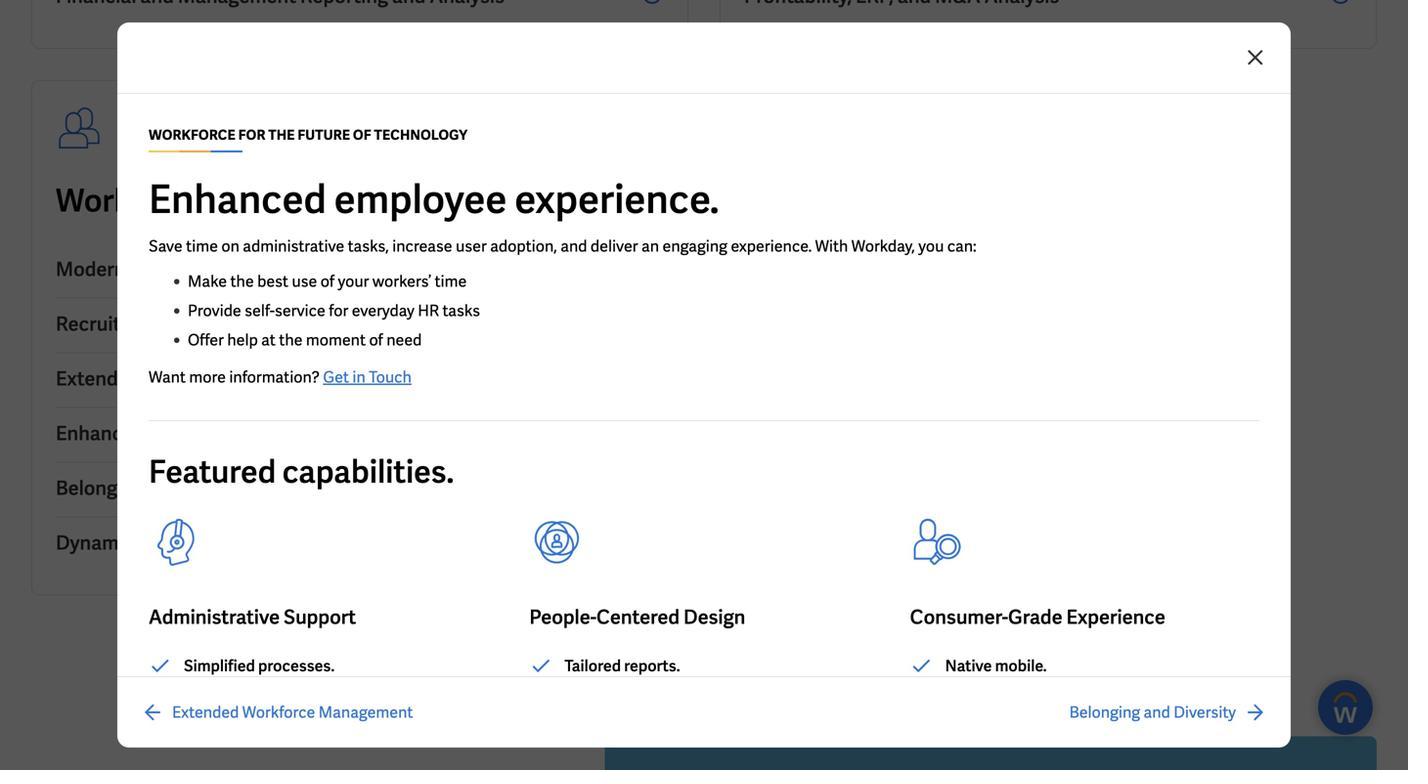 Task type: locate. For each thing, give the bounding box(es) containing it.
extended workforce management down processes.
[[172, 703, 413, 723]]

simplified processes.
[[184, 656, 335, 677]]

workforce down processes.
[[242, 703, 315, 723]]

more
[[189, 367, 226, 388]]

user
[[456, 236, 487, 257]]

belonging and diversity button
[[56, 463, 664, 518], [1070, 701, 1267, 725]]

1 vertical spatial time
[[435, 271, 467, 292]]

1 vertical spatial workforce
[[144, 366, 237, 392]]

extended workforce management button inside the enhanced employee experience. dialog
[[141, 701, 413, 725]]

centered
[[597, 605, 680, 630]]

experience. up deliver
[[515, 174, 719, 225]]

extended
[[56, 366, 140, 392], [172, 703, 239, 723]]

management inside the enhanced employee experience. dialog
[[319, 703, 413, 723]]

0 vertical spatial belonging
[[56, 476, 145, 501]]

dynamic
[[56, 531, 134, 556]]

0 vertical spatial hr
[[166, 257, 192, 282]]

diversity inside the enhanced employee experience. dialog
[[1174, 703, 1236, 723]]

diversity
[[186, 476, 265, 501], [1174, 703, 1236, 723]]

1 vertical spatial enhanced
[[56, 421, 145, 446]]

consumer-
[[910, 605, 1008, 630]]

1 vertical spatial experience
[[1066, 605, 1166, 630]]

recruit and onboard button
[[56, 299, 664, 354]]

0 horizontal spatial experience.
[[515, 174, 719, 225]]

in
[[352, 367, 366, 388]]

dynamic skills curation
[[56, 531, 267, 556]]

experience
[[239, 421, 338, 446], [1066, 605, 1166, 630]]

1 horizontal spatial time
[[435, 271, 467, 292]]

time up tasks
[[435, 271, 467, 292]]

of
[[411, 180, 439, 221], [321, 271, 335, 292], [369, 330, 383, 351]]

time left on
[[186, 236, 218, 257]]

experience up the featured capabilities.
[[239, 421, 338, 446]]

experience inside button
[[239, 421, 338, 446]]

experience.
[[515, 174, 719, 225], [731, 236, 812, 257]]

0 horizontal spatial belonging and diversity
[[56, 476, 265, 501]]

belonging and diversity
[[56, 476, 265, 501], [1070, 703, 1236, 723]]

1 vertical spatial belonging
[[1070, 703, 1140, 723]]

enhanced
[[149, 174, 326, 225], [56, 421, 145, 446]]

1 horizontal spatial enhanced
[[149, 174, 326, 225]]

0 vertical spatial experience.
[[515, 174, 719, 225]]

0 horizontal spatial of
[[321, 271, 335, 292]]

and
[[561, 236, 587, 257], [124, 311, 158, 337], [149, 476, 182, 501], [1144, 703, 1170, 723]]

get
[[323, 367, 349, 388]]

extended workforce management
[[56, 366, 360, 392], [172, 703, 413, 723]]

tasks
[[442, 301, 480, 321]]

of right use
[[321, 271, 335, 292]]

0 horizontal spatial experience
[[239, 421, 338, 446]]

0 horizontal spatial diversity
[[186, 476, 265, 501]]

workforce up save
[[56, 180, 205, 221]]

people-
[[529, 605, 597, 630]]

time
[[186, 236, 218, 257], [435, 271, 467, 292]]

with
[[815, 236, 848, 257]]

2 horizontal spatial of
[[411, 180, 439, 221]]

mobile.
[[995, 656, 1047, 677]]

for up moment
[[329, 301, 348, 321]]

1 horizontal spatial belonging and diversity
[[1070, 703, 1236, 723]]

0 horizontal spatial belonging and diversity button
[[56, 463, 664, 518]]

tailored
[[565, 656, 621, 677]]

the
[[268, 126, 295, 144]]

extended workforce management button down simplified processes.
[[141, 701, 413, 725]]

of up increase
[[411, 180, 439, 221]]

1 vertical spatial extended
[[172, 703, 239, 723]]

1 horizontal spatial belonging and diversity button
[[1070, 701, 1267, 725]]

1 horizontal spatial for
[[329, 301, 348, 321]]

1 horizontal spatial of
[[369, 330, 383, 351]]

1 vertical spatial hr
[[418, 301, 439, 321]]

adoption,
[[490, 236, 557, 257]]

make
[[188, 271, 227, 292]]

hr left the service
[[166, 257, 192, 282]]

modernized
[[56, 257, 162, 282]]

2 vertical spatial workforce
[[242, 703, 315, 723]]

1 vertical spatial extended workforce management button
[[141, 701, 413, 725]]

best
[[257, 271, 288, 292]]

extended workforce management button down moment
[[56, 354, 664, 408]]

1 vertical spatial experience.
[[731, 236, 812, 257]]

support
[[284, 605, 356, 630]]

1 vertical spatial for
[[329, 301, 348, 321]]

1 horizontal spatial belonging
[[1070, 703, 1140, 723]]

1 vertical spatial management
[[319, 703, 413, 723]]

0 vertical spatial for
[[211, 180, 251, 221]]

service
[[275, 301, 326, 321]]

service
[[196, 257, 262, 282]]

0 horizontal spatial hr
[[166, 257, 192, 282]]

0 vertical spatial extended workforce management
[[56, 366, 360, 392]]

0 horizontal spatial time
[[186, 236, 218, 257]]

of for use
[[321, 271, 335, 292]]

capabilities.
[[282, 452, 454, 492]]

skills
[[138, 531, 185, 556]]

hr inside make the best use of your workers' time provide self-service for everyday hr tasks offer help at the moment of need
[[418, 301, 439, 321]]

experience. left with
[[731, 236, 812, 257]]

and inside button
[[124, 311, 158, 337]]

at
[[261, 330, 276, 351]]

0 vertical spatial time
[[186, 236, 218, 257]]

enhanced left employee
[[56, 421, 145, 446]]

0 vertical spatial extended
[[56, 366, 140, 392]]

featured
[[149, 452, 276, 492]]

0 vertical spatial diversity
[[186, 476, 265, 501]]

workforce for the future of technology
[[56, 180, 609, 221]]

of left need
[[369, 330, 383, 351]]

modernized hr service delivery button
[[56, 244, 664, 299]]

the left best
[[230, 271, 254, 292]]

consumer-grade experience
[[910, 605, 1166, 630]]

deliver
[[591, 236, 638, 257]]

1 horizontal spatial extended
[[172, 703, 239, 723]]

1 horizontal spatial diversity
[[1174, 703, 1236, 723]]

1 horizontal spatial experience.
[[731, 236, 812, 257]]

workforce
[[56, 180, 205, 221], [144, 366, 237, 392], [242, 703, 315, 723]]

on
[[221, 236, 239, 257]]

0 horizontal spatial extended
[[56, 366, 140, 392]]

enhanced inside button
[[56, 421, 145, 446]]

0 vertical spatial enhanced
[[149, 174, 326, 225]]

reports.
[[624, 656, 680, 677]]

workforce down offer
[[144, 366, 237, 392]]

1 vertical spatial of
[[321, 271, 335, 292]]

0 vertical spatial of
[[411, 180, 439, 221]]

1 vertical spatial belonging and diversity
[[1070, 703, 1236, 723]]

the right at
[[279, 330, 303, 351]]

native mobile.
[[945, 656, 1047, 677]]

for
[[211, 180, 251, 221], [329, 301, 348, 321]]

workforce inside the enhanced employee experience. dialog
[[242, 703, 315, 723]]

simplified
[[184, 656, 255, 677]]

time inside make the best use of your workers' time provide self-service for everyday hr tasks offer help at the moment of need
[[435, 271, 467, 292]]

experience inside dialog
[[1066, 605, 1166, 630]]

belonging and diversity inside the enhanced employee experience. dialog
[[1070, 703, 1236, 723]]

extended workforce management down offer
[[56, 366, 360, 392]]

extended down recruit
[[56, 366, 140, 392]]

belonging
[[56, 476, 145, 501], [1070, 703, 1140, 723]]

1 vertical spatial diversity
[[1174, 703, 1236, 723]]

0 horizontal spatial belonging
[[56, 476, 145, 501]]

1 vertical spatial belonging and diversity button
[[1070, 701, 1267, 725]]

design
[[684, 605, 745, 630]]

belonging and diversity button inside the enhanced employee experience. dialog
[[1070, 701, 1267, 725]]

extended workforce management button
[[56, 354, 664, 408], [141, 701, 413, 725]]

want
[[149, 367, 186, 388]]

for up on
[[211, 180, 251, 221]]

make the best use of your workers' time provide self-service for everyday hr tasks offer help at the moment of need
[[188, 271, 480, 351]]

the up administrative
[[257, 180, 305, 221]]

hr left tasks
[[418, 301, 439, 321]]

1 horizontal spatial experience
[[1066, 605, 1166, 630]]

0 vertical spatial workforce
[[56, 180, 205, 221]]

0 vertical spatial experience
[[239, 421, 338, 446]]

enhanced inside dialog
[[149, 174, 326, 225]]

1 horizontal spatial hr
[[418, 301, 439, 321]]

everyday
[[352, 301, 414, 321]]

0 vertical spatial belonging and diversity
[[56, 476, 265, 501]]

0 horizontal spatial enhanced
[[56, 421, 145, 446]]

enhanced up on
[[149, 174, 326, 225]]

technology
[[374, 126, 467, 144]]

extended down simplified
[[172, 703, 239, 723]]

extended inside the enhanced employee experience. dialog
[[172, 703, 239, 723]]

management down processes.
[[319, 703, 413, 723]]

0 vertical spatial belonging and diversity button
[[56, 463, 664, 518]]

experience right the "grade"
[[1066, 605, 1166, 630]]

management down at
[[241, 366, 360, 392]]

1 vertical spatial extended workforce management
[[172, 703, 413, 723]]

processes.
[[258, 656, 335, 677]]

hr
[[166, 257, 192, 282], [418, 301, 439, 321]]

native
[[945, 656, 992, 677]]



Task type: describe. For each thing, give the bounding box(es) containing it.
you
[[918, 236, 944, 257]]

moment
[[306, 330, 366, 351]]

for
[[238, 126, 265, 144]]

future
[[311, 180, 404, 221]]

experience for consumer-grade experience
[[1066, 605, 1166, 630]]

0 horizontal spatial for
[[211, 180, 251, 221]]

modernized hr service delivery
[[56, 257, 339, 282]]

0 vertical spatial extended workforce management button
[[56, 354, 664, 408]]

enhanced for enhanced employee experience.
[[149, 174, 326, 225]]

featured capabilities.
[[149, 452, 454, 492]]

your
[[338, 271, 369, 292]]

employee
[[334, 174, 507, 225]]

self-
[[245, 301, 275, 321]]

engaging
[[663, 236, 728, 257]]

enhanced employee experience.
[[149, 174, 719, 225]]

of
[[353, 126, 371, 144]]

touch
[[369, 367, 412, 388]]

of for future
[[411, 180, 439, 221]]

enhanced employee experience
[[56, 421, 338, 446]]

save
[[149, 236, 183, 257]]

workforce for the future of technology
[[149, 126, 467, 144]]

2 vertical spatial the
[[279, 330, 303, 351]]

need
[[386, 330, 422, 351]]

for inside make the best use of your workers' time provide self-service for everyday hr tasks offer help at the moment of need
[[329, 301, 348, 321]]

2 vertical spatial of
[[369, 330, 383, 351]]

future
[[297, 126, 350, 144]]

people-centered design
[[529, 605, 745, 630]]

workday,
[[852, 236, 915, 257]]

workers'
[[373, 271, 431, 292]]

provide
[[188, 301, 241, 321]]

curation
[[189, 531, 267, 556]]

enhanced employee experience. dialog
[[0, 0, 1408, 771]]

help
[[227, 330, 258, 351]]

enhanced employee experience button
[[56, 408, 664, 463]]

want more information? get in touch
[[149, 367, 412, 388]]

information?
[[229, 367, 320, 388]]

recruit and onboard
[[56, 311, 240, 337]]

1 vertical spatial the
[[230, 271, 254, 292]]

onboard
[[162, 311, 240, 337]]

tailored reports.
[[565, 656, 680, 677]]

workforce
[[149, 126, 236, 144]]

employee
[[148, 421, 235, 446]]

delivery
[[266, 257, 339, 282]]

administrative support
[[149, 605, 356, 630]]

save time on administrative tasks, increase user adoption, and deliver an engaging experience. with workday, you can:
[[149, 236, 977, 257]]

recruit
[[56, 311, 121, 337]]

enhanced for enhanced employee experience
[[56, 421, 145, 446]]

technology
[[446, 180, 609, 221]]

can:
[[947, 236, 977, 257]]

grade
[[1008, 605, 1063, 630]]

extended workforce management inside the enhanced employee experience. dialog
[[172, 703, 413, 723]]

increase
[[392, 236, 452, 257]]

hr inside button
[[166, 257, 192, 282]]

get in touch link
[[323, 367, 412, 388]]

0 vertical spatial management
[[241, 366, 360, 392]]

dynamic skills curation button
[[56, 518, 664, 572]]

idc infobrief for tech image
[[605, 737, 1377, 771]]

an
[[642, 236, 659, 257]]

0 vertical spatial the
[[257, 180, 305, 221]]

administrative
[[243, 236, 344, 257]]

tasks,
[[348, 236, 389, 257]]

offer
[[188, 330, 224, 351]]

belonging inside the enhanced employee experience. dialog
[[1070, 703, 1140, 723]]

administrative
[[149, 605, 280, 630]]

use
[[292, 271, 317, 292]]

experience for enhanced employee experience
[[239, 421, 338, 446]]



Task type: vqa. For each thing, say whether or not it's contained in the screenshot.
what's
no



